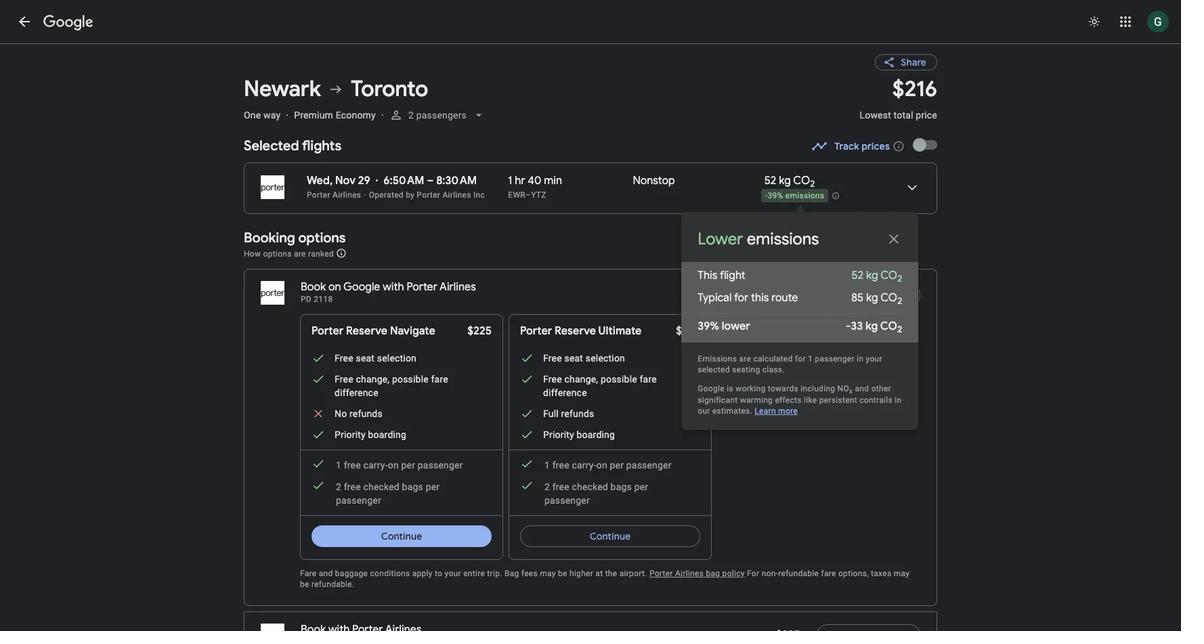 Task type: describe. For each thing, give the bounding box(es) containing it.
- for 39%
[[766, 191, 768, 201]]

airlines down nov
[[333, 190, 361, 200]]

nov
[[335, 174, 356, 188]]

inc
[[474, 190, 485, 200]]

selected
[[244, 138, 299, 154]]

lower emissions
[[698, 229, 819, 249]]

no refunds
[[335, 409, 383, 419]]

how options are ranked
[[244, 249, 336, 258]]

1 vertical spatial emissions
[[747, 229, 819, 249]]

free up no
[[335, 374, 354, 385]]

selection for ultimate
[[586, 353, 625, 364]]

priority boarding for ultimate
[[543, 430, 615, 440]]

porter down 6:50 am – 8:30 am
[[417, 190, 441, 200]]

trip.
[[487, 569, 503, 579]]

2 passengers button
[[384, 99, 491, 131]]

1 inside emissions are calculated for 1 passenger in your selected seating class.
[[808, 354, 813, 364]]

39% lower
[[698, 320, 751, 334]]

google is working towards including no x
[[698, 384, 853, 395]]

emissions
[[698, 354, 737, 364]]

0 horizontal spatial –
[[427, 174, 434, 188]]

2 continue from the left
[[590, 531, 631, 543]]

class.
[[763, 365, 785, 374]]

fare inside for non-refundable fare options, taxes may be refundable.
[[822, 569, 837, 579]]

hide
[[852, 289, 873, 302]]

to
[[435, 569, 443, 579]]

2 continue button from the left
[[520, 520, 701, 553]]

kg for 52 kg co 2
[[779, 174, 791, 188]]

economy
[[336, 110, 376, 121]]

free seat selection for navigate
[[335, 353, 417, 364]]

boarding for ultimate
[[577, 430, 615, 440]]

ultimate
[[599, 325, 642, 338]]

refunds for ultimate
[[561, 409, 595, 419]]

flight
[[720, 269, 746, 283]]

passenger inside emissions are calculated for 1 passenger in your selected seating class.
[[815, 354, 855, 364]]

no
[[838, 384, 850, 393]]

learn more link
[[755, 406, 798, 416]]

your inside "main content"
[[445, 569, 461, 579]]

working
[[736, 384, 766, 393]]

1 continue from the left
[[381, 531, 422, 543]]

are inside "main content"
[[294, 249, 306, 258]]

be inside for non-refundable fare options, taxes may be refundable.
[[300, 580, 309, 590]]

one way
[[244, 110, 281, 121]]

taxes
[[871, 569, 892, 579]]

$225
[[468, 325, 492, 338]]

premium
[[294, 110, 333, 121]]

reserve for navigate
[[346, 325, 388, 338]]

kg for 52 kg co 2 typical for this route
[[867, 269, 879, 283]]

85 kg co 2
[[852, 291, 903, 307]]

porter right the airport.
[[650, 569, 673, 579]]

-33 kg co 2
[[846, 320, 903, 336]]

fare
[[300, 569, 317, 579]]

estimates.
[[713, 406, 753, 416]]

google inside book on google with porter airlines pd 2118
[[344, 281, 380, 294]]

fees
[[522, 569, 538, 579]]

book on google with porter airlines pd 2118
[[301, 281, 476, 304]]

are inside emissions are calculated for 1 passenger in your selected seating class.
[[740, 354, 752, 364]]

39% inside "main content"
[[768, 191, 784, 201]]

225 US dollars text field
[[776, 629, 801, 632]]

checked for navigate
[[364, 482, 400, 493]]

co for 85 kg co 2
[[881, 291, 898, 305]]

booking options
[[244, 230, 346, 247]]

1 may from the left
[[540, 569, 556, 579]]

contrails
[[860, 395, 893, 405]]

6:50 am
[[384, 174, 425, 188]]

hide options button
[[818, 279, 921, 312]]

higher
[[570, 569, 594, 579]]

bag
[[706, 569, 721, 579]]

free down the porter reserve navigate
[[335, 353, 354, 364]]

 image for one way
[[286, 110, 289, 121]]

policy
[[723, 569, 745, 579]]

1 hr 40 min ewr – ytz
[[508, 174, 562, 200]]

kg inside -33 kg co 2
[[866, 320, 878, 334]]

one
[[244, 110, 261, 121]]

porter right $225
[[520, 325, 552, 338]]

nonstop
[[633, 174, 675, 188]]

close dialog image
[[886, 231, 903, 247]]

none text field 216 us dollars
[[860, 75, 938, 133]]

this flight
[[698, 269, 746, 283]]

significant
[[698, 395, 738, 405]]

Flight number PD 2118 text field
[[301, 295, 333, 304]]

52 for 52 kg co 2
[[765, 174, 777, 188]]

– inside 1 hr 40 min ewr – ytz
[[526, 190, 531, 200]]

$216
[[893, 75, 938, 103]]

checked for ultimate
[[572, 482, 608, 493]]

options for hide
[[875, 289, 909, 302]]

hr
[[515, 174, 525, 188]]

priority for porter reserve ultimate
[[543, 430, 575, 440]]

change, for ultimate
[[565, 374, 598, 385]]

2 inside the 85 kg co 2
[[898, 296, 903, 307]]

loading results progress bar
[[0, 43, 1182, 46]]

other
[[872, 384, 892, 393]]

free up full
[[543, 374, 562, 385]]

conditions
[[370, 569, 410, 579]]

operated by porter airlines inc
[[369, 190, 485, 200]]

refundable.
[[312, 580, 355, 590]]

selected
[[698, 365, 730, 374]]

2 passengers
[[408, 110, 467, 121]]

free down porter reserve ultimate
[[543, 353, 562, 364]]

2 free checked bags per passenger for ultimate
[[545, 482, 649, 506]]

free change, possible fare difference for navigate
[[335, 374, 448, 398]]

for inside emissions are calculated for 1 passenger in your selected seating class.
[[795, 354, 806, 364]]

for
[[747, 569, 760, 579]]

and other significant warming effects like persistent contrails in our estimates.
[[698, 384, 902, 416]]

baggage
[[335, 569, 368, 579]]

the
[[606, 569, 618, 579]]

6:50 am – 8:30 am
[[384, 174, 477, 188]]

airlines inside book on google with porter airlines pd 2118
[[440, 281, 476, 294]]

ewr
[[508, 190, 526, 200]]

ytz
[[531, 190, 547, 200]]

learn more
[[755, 406, 798, 416]]

29
[[358, 174, 370, 188]]

free seat selection for ultimate
[[543, 353, 625, 364]]

pd
[[301, 295, 312, 304]]

learn
[[755, 406, 776, 416]]

kg for 85 kg co 2
[[867, 291, 879, 305]]

8:30 am
[[436, 174, 477, 188]]

full refunds
[[543, 409, 595, 419]]

learn more about booking options image
[[336, 248, 347, 259]]

refunds for navigate
[[350, 409, 383, 419]]

flight details. departing flight on wednesday, november 29. leaves newark liberty international airport at 6:50 am on wednesday, november 29 and arrives at billy bishop toronto city airport at 8:30 am on wednesday, november 29. image
[[896, 171, 929, 204]]

and inside "main content"
[[319, 569, 333, 579]]

change, for navigate
[[356, 374, 390, 385]]

calculated
[[754, 354, 793, 364]]

is
[[727, 384, 734, 393]]

refundable
[[779, 569, 819, 579]]

porter reserve navigate
[[312, 325, 435, 338]]

this
[[698, 269, 718, 283]]

passengers
[[416, 110, 467, 121]]

airport.
[[620, 569, 648, 579]]

options for booking
[[299, 230, 346, 247]]

and inside and other significant warming effects like persistent contrails in our estimates.
[[855, 384, 870, 393]]

1 inside 1 hr 40 min ewr – ytz
[[508, 174, 513, 188]]

porter airlines
[[307, 190, 361, 200]]

share
[[901, 56, 927, 68]]

our
[[698, 406, 711, 416]]

this
[[751, 291, 769, 305]]



Task type: vqa. For each thing, say whether or not it's contained in the screenshot.
effects
yes



Task type: locate. For each thing, give the bounding box(es) containing it.
0 vertical spatial -
[[766, 191, 768, 201]]

0 horizontal spatial boarding
[[368, 430, 407, 440]]

52 inside 52 kg co 2 typical for this route
[[852, 269, 864, 283]]

kg up hide options
[[867, 269, 879, 283]]

your up the 'other'
[[866, 354, 883, 364]]

flights
[[302, 138, 342, 154]]

0 horizontal spatial for
[[734, 291, 749, 305]]

2 inside 52 kg co 2 typical for this route
[[898, 273, 903, 285]]

refunds right full
[[561, 409, 595, 419]]

on for porter reserve ultimate
[[597, 460, 608, 471]]

1 horizontal spatial google
[[698, 384, 725, 393]]

toronto
[[351, 75, 428, 103]]

1 seat from the left
[[356, 353, 375, 364]]

85
[[852, 291, 864, 305]]

1 vertical spatial in
[[895, 395, 902, 405]]

2 boarding from the left
[[577, 430, 615, 440]]

emissions inside "main content"
[[786, 191, 825, 201]]

porter
[[307, 190, 331, 200], [417, 190, 441, 200], [407, 281, 438, 294], [312, 325, 344, 338], [520, 325, 552, 338], [650, 569, 673, 579]]

selection for navigate
[[377, 353, 417, 364]]

1 vertical spatial google
[[698, 384, 725, 393]]

porter airlines bag policy link
[[650, 569, 745, 579]]

- for 33
[[846, 320, 851, 334]]

216 us dollars element
[[893, 75, 938, 103]]

your right to
[[445, 569, 461, 579]]

difference for ultimate
[[543, 388, 587, 398]]

1 horizontal spatial -
[[846, 320, 851, 334]]

and right x
[[855, 384, 870, 393]]

52 kg co 2
[[765, 174, 815, 190]]

for non-refundable fare options, taxes may be refundable.
[[300, 569, 910, 590]]

1 horizontal spatial for
[[795, 354, 806, 364]]

possible for ultimate
[[601, 374, 638, 385]]

fare down navigate
[[431, 374, 448, 385]]

free
[[344, 460, 361, 471], [553, 460, 570, 471], [344, 482, 361, 493], [553, 482, 570, 493]]

x
[[850, 388, 853, 395]]

1 horizontal spatial selection
[[586, 353, 625, 364]]

Departure time: 6:50 AM. text field
[[384, 174, 425, 188]]

departing flight on wednesday, november 29. leaves newark liberty international airport at 6:50 am on wednesday, november 29 and arrives at billy bishop toronto city airport at 8:30 am on wednesday, november 29. element
[[307, 174, 477, 188]]

seating
[[733, 365, 761, 374]]

priority down no refunds
[[335, 430, 366, 440]]

52 kg co 2 typical for this route
[[698, 269, 903, 305]]

porter inside book on google with porter airlines pd 2118
[[407, 281, 438, 294]]

2 inside popup button
[[408, 110, 414, 121]]

2 1 free carry-on per passenger from the left
[[545, 460, 672, 471]]

selection down the ultimate
[[586, 353, 625, 364]]

2 horizontal spatial  image
[[381, 110, 384, 121]]

2 horizontal spatial fare
[[822, 569, 837, 579]]

learn more about booking options element
[[336, 246, 347, 261]]

1 reserve from the left
[[346, 325, 388, 338]]

2 priority boarding from the left
[[543, 430, 615, 440]]

priority for porter reserve navigate
[[335, 430, 366, 440]]

0 horizontal spatial and
[[319, 569, 333, 579]]

fare for porter reserve ultimate
[[640, 374, 657, 385]]

0 horizontal spatial be
[[300, 580, 309, 590]]

0 vertical spatial your
[[866, 354, 883, 364]]

free change, possible fare difference up the full refunds
[[543, 374, 657, 398]]

co inside the 85 kg co 2
[[881, 291, 898, 305]]

0 horizontal spatial continue
[[381, 531, 422, 543]]

1 vertical spatial 52
[[852, 269, 864, 283]]

continue to book with porter airlines airline for 225 us dollars image
[[817, 619, 921, 632]]

main content
[[244, 43, 938, 632]]

 image right the 'economy'
[[381, 110, 384, 121]]

2 free checked bags per passenger for navigate
[[336, 482, 440, 506]]

bag
[[505, 569, 519, 579]]

0 vertical spatial 39%
[[768, 191, 784, 201]]

1 horizontal spatial carry-
[[572, 460, 597, 471]]

1 free carry-on per passenger for ultimate
[[545, 460, 672, 471]]

0 horizontal spatial difference
[[335, 388, 379, 398]]

0 horizontal spatial selection
[[377, 353, 417, 364]]

0 vertical spatial –
[[427, 174, 434, 188]]

difference for navigate
[[335, 388, 379, 398]]

39% inside dialog
[[698, 320, 720, 334]]

porter down "2118"
[[312, 325, 344, 338]]

continue up conditions
[[381, 531, 422, 543]]

co for 52 kg co 2 typical for this route
[[881, 269, 898, 283]]

1 carry- from the left
[[364, 460, 388, 471]]

1 free change, possible fare difference from the left
[[335, 374, 448, 398]]

2 free checked bags per passenger
[[336, 482, 440, 506], [545, 482, 649, 506]]

refunds right no
[[350, 409, 383, 419]]

0 horizontal spatial refunds
[[350, 409, 383, 419]]

fare
[[431, 374, 448, 385], [640, 374, 657, 385], [822, 569, 837, 579]]

0 horizontal spatial possible
[[392, 374, 429, 385]]

on for porter reserve navigate
[[388, 460, 399, 471]]

2 free change, possible fare difference from the left
[[543, 374, 657, 398]]

operated
[[369, 190, 404, 200]]

1 vertical spatial 39%
[[698, 320, 720, 334]]

carry-
[[364, 460, 388, 471], [572, 460, 597, 471]]

1 free carry-on per passenger for navigate
[[336, 460, 463, 471]]

priority boarding for navigate
[[335, 430, 407, 440]]

airlines left bag on the bottom of page
[[676, 569, 704, 579]]

-39% emissions
[[766, 191, 825, 201]]

bags for navigate
[[402, 482, 423, 493]]

continue button up the the
[[520, 520, 701, 553]]

options right the hide
[[875, 289, 909, 302]]

by
[[406, 190, 415, 200]]

1 horizontal spatial difference
[[543, 388, 587, 398]]

1 bags from the left
[[402, 482, 423, 493]]

google inside google is working towards including no x
[[698, 384, 725, 393]]

may right "fees"
[[540, 569, 556, 579]]

dialog containing lower
[[682, 200, 919, 430]]

co right the hide
[[881, 291, 898, 305]]

1 horizontal spatial seat
[[565, 353, 583, 364]]

2 vertical spatial options
[[875, 289, 909, 302]]

wed, nov 29
[[307, 174, 370, 188]]

carry- down the full refunds
[[572, 460, 597, 471]]

2 inside 52 kg co 2
[[811, 178, 815, 190]]

in right contrails
[[895, 395, 902, 405]]

fare down the ultimate
[[640, 374, 657, 385]]

 image right 29
[[376, 174, 378, 188]]

1 vertical spatial -
[[846, 320, 851, 334]]

priority boarding down no refunds
[[335, 430, 407, 440]]

1 horizontal spatial may
[[894, 569, 910, 579]]

0 horizontal spatial are
[[294, 249, 306, 258]]

kg right 85
[[867, 291, 879, 305]]

1 vertical spatial and
[[319, 569, 333, 579]]

1 horizontal spatial possible
[[601, 374, 638, 385]]

checked
[[364, 482, 400, 493], [572, 482, 608, 493]]

effects
[[775, 395, 802, 405]]

be
[[558, 569, 568, 579], [300, 580, 309, 590]]

 image
[[286, 110, 289, 121], [381, 110, 384, 121], [376, 174, 378, 188]]

kg inside 52 kg co 2 typical for this route
[[867, 269, 879, 283]]

1 refunds from the left
[[350, 409, 383, 419]]

porter right with
[[407, 281, 438, 294]]

1 down no
[[336, 460, 342, 471]]

52 up -39% emissions
[[765, 174, 777, 188]]

1 vertical spatial be
[[300, 580, 309, 590]]

seat for ultimate
[[565, 353, 583, 364]]

reserve left the ultimate
[[555, 325, 596, 338]]

None text field
[[860, 75, 938, 133], [698, 354, 903, 416], [698, 354, 903, 416]]

for right calculated
[[795, 354, 806, 364]]

free seat selection down porter reserve ultimate
[[543, 353, 625, 364]]

2 reserve from the left
[[555, 325, 596, 338]]

1 horizontal spatial continue button
[[520, 520, 701, 553]]

learn more about tracked prices image
[[893, 140, 905, 152]]

$279
[[676, 325, 701, 338]]

2 possible from the left
[[601, 374, 638, 385]]

1 horizontal spatial options
[[299, 230, 346, 247]]

0 vertical spatial and
[[855, 384, 870, 393]]

2
[[408, 110, 414, 121], [811, 178, 815, 190], [898, 273, 903, 285], [898, 296, 903, 307], [898, 324, 903, 336], [336, 482, 342, 493], [545, 482, 550, 493]]

0 horizontal spatial  image
[[286, 110, 289, 121]]

full
[[543, 409, 559, 419]]

min
[[544, 174, 562, 188]]

1 horizontal spatial refunds
[[561, 409, 595, 419]]

1 difference from the left
[[335, 388, 379, 398]]

seat for navigate
[[356, 353, 375, 364]]

no
[[335, 409, 347, 419]]

entire
[[464, 569, 485, 579]]

main content containing newark
[[244, 43, 938, 632]]

2 horizontal spatial options
[[875, 289, 909, 302]]

continue
[[381, 531, 422, 543], [590, 531, 631, 543]]

options down booking
[[263, 249, 292, 258]]

- inside "main content"
[[766, 191, 768, 201]]

be left higher at bottom
[[558, 569, 568, 579]]

difference up the full refunds
[[543, 388, 587, 398]]

0 horizontal spatial in
[[857, 354, 864, 364]]

0 vertical spatial emissions
[[786, 191, 825, 201]]

 image right way
[[286, 110, 289, 121]]

with
[[383, 281, 404, 294]]

1
[[508, 174, 513, 188], [808, 354, 813, 364], [336, 460, 342, 471], [545, 460, 550, 471]]

Arrival time: 8:30 AM. text field
[[436, 174, 477, 188]]

options for how
[[263, 249, 292, 258]]

book
[[301, 281, 326, 294]]

co up hide options
[[881, 269, 898, 283]]

in inside and other significant warming effects like persistent contrails in our estimates.
[[895, 395, 902, 405]]

0 horizontal spatial carry-
[[364, 460, 388, 471]]

navigate
[[390, 325, 435, 338]]

change, up no refunds
[[356, 374, 390, 385]]

1 up the including on the bottom of page
[[808, 354, 813, 364]]

persistent
[[820, 395, 858, 405]]

reserve for ultimate
[[555, 325, 596, 338]]

may inside for non-refundable fare options, taxes may be refundable.
[[894, 569, 910, 579]]

1 horizontal spatial continue
[[590, 531, 631, 543]]

0 vertical spatial are
[[294, 249, 306, 258]]

prices
[[862, 140, 890, 152]]

– up operated by porter airlines inc
[[427, 174, 434, 188]]

0 horizontal spatial free change, possible fare difference
[[335, 374, 448, 398]]

at
[[596, 569, 603, 579]]

0 vertical spatial google
[[344, 281, 380, 294]]

carry- down no refunds
[[364, 460, 388, 471]]

options up ranked
[[299, 230, 346, 247]]

0 horizontal spatial options
[[263, 249, 292, 258]]

1 horizontal spatial priority boarding
[[543, 430, 615, 440]]

and up refundable.
[[319, 569, 333, 579]]

apply
[[412, 569, 433, 579]]

2 checked from the left
[[572, 482, 608, 493]]

priority boarding down the full refunds
[[543, 430, 615, 440]]

lower
[[698, 229, 743, 249]]

$216 lowest total price
[[860, 75, 938, 121]]

0 horizontal spatial checked
[[364, 482, 400, 493]]

2 horizontal spatial on
[[597, 460, 608, 471]]

52 up the hide
[[852, 269, 864, 283]]

difference up no refunds
[[335, 388, 379, 398]]

- down hide options dropdown button
[[846, 320, 851, 334]]

for inside 52 kg co 2 typical for this route
[[734, 291, 749, 305]]

1 horizontal spatial 39%
[[768, 191, 784, 201]]

options
[[299, 230, 346, 247], [263, 249, 292, 258], [875, 289, 909, 302]]

0 vertical spatial 52
[[765, 174, 777, 188]]

google left with
[[344, 281, 380, 294]]

2 difference from the left
[[543, 388, 587, 398]]

typical
[[698, 291, 732, 305]]

2 refunds from the left
[[561, 409, 595, 419]]

1 horizontal spatial –
[[526, 190, 531, 200]]

1 vertical spatial –
[[526, 190, 531, 200]]

1 free seat selection from the left
[[335, 353, 417, 364]]

emissions down -39% emissions
[[747, 229, 819, 249]]

1 change, from the left
[[356, 374, 390, 385]]

options inside hide options dropdown button
[[875, 289, 909, 302]]

1 vertical spatial are
[[740, 354, 752, 364]]

change appearance image
[[1079, 5, 1111, 38]]

1 horizontal spatial be
[[558, 569, 568, 579]]

co up -39% emissions
[[794, 174, 811, 188]]

warming
[[740, 395, 773, 405]]

- down 52 kg co 2
[[766, 191, 768, 201]]

39% left lower
[[698, 320, 720, 334]]

52
[[765, 174, 777, 188], [852, 269, 864, 283]]

continue button
[[312, 520, 492, 553], [520, 520, 701, 553]]

0 horizontal spatial 1 free carry-on per passenger
[[336, 460, 463, 471]]

possible for navigate
[[392, 374, 429, 385]]

1 horizontal spatial your
[[866, 354, 883, 364]]

1 horizontal spatial boarding
[[577, 430, 615, 440]]

co inside 52 kg co 2 typical for this route
[[881, 269, 898, 283]]

0 horizontal spatial 52
[[765, 174, 777, 188]]

fare left 'options,' on the bottom right of the page
[[822, 569, 837, 579]]

1 horizontal spatial on
[[388, 460, 399, 471]]

change, up the full refunds
[[565, 374, 598, 385]]

1 down full
[[545, 460, 550, 471]]

2 may from the left
[[894, 569, 910, 579]]

boarding
[[368, 430, 407, 440], [577, 430, 615, 440]]

seat down porter reserve ultimate
[[565, 353, 583, 364]]

0 horizontal spatial seat
[[356, 353, 375, 364]]

free seat selection down the porter reserve navigate
[[335, 353, 417, 364]]

selection down navigate
[[377, 353, 417, 364]]

1 horizontal spatial 2 free checked bags per passenger
[[545, 482, 649, 506]]

your inside emissions are calculated for 1 passenger in your selected seating class.
[[866, 354, 883, 364]]

2 free seat selection from the left
[[543, 353, 625, 364]]

1 1 free carry-on per passenger from the left
[[336, 460, 463, 471]]

2 change, from the left
[[565, 374, 598, 385]]

co for 52 kg co 2
[[794, 174, 811, 188]]

kg inside the 85 kg co 2
[[867, 291, 879, 305]]

like
[[804, 395, 817, 405]]

0 horizontal spatial fare
[[431, 374, 448, 385]]

1 priority boarding from the left
[[335, 430, 407, 440]]

be down fare
[[300, 580, 309, 590]]

boarding for navigate
[[368, 430, 407, 440]]

2 priority from the left
[[543, 430, 575, 440]]

0 horizontal spatial -
[[766, 191, 768, 201]]

airlines down 8:30 am text box
[[443, 190, 471, 200]]

continue button up conditions
[[312, 520, 492, 553]]

 image for wed, nov 29
[[376, 174, 378, 188]]

porter down "wed,"
[[307, 190, 331, 200]]

2 bags from the left
[[611, 482, 632, 493]]

1 horizontal spatial  image
[[376, 174, 378, 188]]

are down booking options
[[294, 249, 306, 258]]

passenger
[[815, 354, 855, 364], [418, 460, 463, 471], [627, 460, 672, 471], [336, 495, 381, 506], [545, 495, 590, 506]]

0 vertical spatial be
[[558, 569, 568, 579]]

52 for 52 kg co 2 typical for this route
[[852, 269, 864, 283]]

0 horizontal spatial priority boarding
[[335, 430, 407, 440]]

0 horizontal spatial bags
[[402, 482, 423, 493]]

1 horizontal spatial checked
[[572, 482, 608, 493]]

1 horizontal spatial change,
[[565, 374, 598, 385]]

selection
[[377, 353, 417, 364], [586, 353, 625, 364]]

price
[[916, 110, 938, 121]]

1 horizontal spatial fare
[[640, 374, 657, 385]]

carry- for navigate
[[364, 460, 388, 471]]

change,
[[356, 374, 390, 385], [565, 374, 598, 385]]

kg right 33
[[866, 320, 878, 334]]

ranked
[[308, 249, 334, 258]]

2 2 free checked bags per passenger from the left
[[545, 482, 649, 506]]

1 2 free checked bags per passenger from the left
[[336, 482, 440, 506]]

1 free carry-on per passenger down the full refunds
[[545, 460, 672, 471]]

2 inside -33 kg co 2
[[898, 324, 903, 336]]

fare for porter reserve navigate
[[431, 374, 448, 385]]

emissions down 52 kg co 2
[[786, 191, 825, 201]]

on inside book on google with porter airlines pd 2118
[[329, 281, 341, 294]]

go back image
[[16, 14, 33, 30]]

0 horizontal spatial priority
[[335, 430, 366, 440]]

seat
[[356, 353, 375, 364], [565, 353, 583, 364]]

0 horizontal spatial on
[[329, 281, 341, 294]]

may right taxes
[[894, 569, 910, 579]]

0 horizontal spatial reserve
[[346, 325, 388, 338]]

premium economy
[[294, 110, 376, 121]]

wed,
[[307, 174, 333, 188]]

1 selection from the left
[[377, 353, 417, 364]]

1 vertical spatial for
[[795, 354, 806, 364]]

nonstop flight. element
[[633, 174, 675, 190]]

towards
[[768, 384, 799, 393]]

kg up -39% emissions
[[779, 174, 791, 188]]

and
[[855, 384, 870, 393], [319, 569, 333, 579]]

track prices
[[835, 140, 890, 152]]

0 horizontal spatial free seat selection
[[335, 353, 417, 364]]

2 seat from the left
[[565, 353, 583, 364]]

boarding down no refunds
[[368, 430, 407, 440]]

carry- for ultimate
[[572, 460, 597, 471]]

co down the 85 kg co 2
[[881, 320, 898, 334]]

1 horizontal spatial free seat selection
[[543, 353, 625, 364]]

in down 33
[[857, 354, 864, 364]]

possible down navigate
[[392, 374, 429, 385]]

Newark to Toronto text field
[[244, 75, 844, 103]]

free change, possible fare difference
[[335, 374, 448, 398], [543, 374, 657, 398]]

airlines up $225
[[440, 281, 476, 294]]

1 horizontal spatial 1 free carry-on per passenger
[[545, 460, 672, 471]]

google up significant
[[698, 384, 725, 393]]

lowest
[[860, 110, 892, 121]]

co
[[794, 174, 811, 188], [881, 269, 898, 283], [881, 291, 898, 305], [881, 320, 898, 334]]

1 boarding from the left
[[368, 430, 407, 440]]

none text field containing $216
[[860, 75, 938, 133]]

1 vertical spatial options
[[263, 249, 292, 258]]

-
[[766, 191, 768, 201], [846, 320, 851, 334]]

co inside -33 kg co 2
[[881, 320, 898, 334]]

free change, possible fare difference up no refunds
[[335, 374, 448, 398]]

0 vertical spatial options
[[299, 230, 346, 247]]

0 vertical spatial in
[[857, 354, 864, 364]]

reserve down book on google with porter airlines pd 2118
[[346, 325, 388, 338]]

route
[[772, 291, 798, 305]]

0 horizontal spatial change,
[[356, 374, 390, 385]]

1 horizontal spatial are
[[740, 354, 752, 364]]

free change, possible fare difference for ultimate
[[543, 374, 657, 398]]

possible down the ultimate
[[601, 374, 638, 385]]

0 horizontal spatial google
[[344, 281, 380, 294]]

1 horizontal spatial and
[[855, 384, 870, 393]]

continue up the the
[[590, 531, 631, 543]]

– down 40
[[526, 190, 531, 200]]

bags for ultimate
[[611, 482, 632, 493]]

co inside 52 kg co 2
[[794, 174, 811, 188]]

- inside -33 kg co 2
[[846, 320, 851, 334]]

1 continue button from the left
[[312, 520, 492, 553]]

bags
[[402, 482, 423, 493], [611, 482, 632, 493]]

for left the this
[[734, 291, 749, 305]]

1 vertical spatial your
[[445, 569, 461, 579]]

total duration 1 hr 40 min. element
[[508, 174, 633, 190]]

0 vertical spatial for
[[734, 291, 749, 305]]

1 horizontal spatial bags
[[611, 482, 632, 493]]

2 carry- from the left
[[572, 460, 597, 471]]

seat down the porter reserve navigate
[[356, 353, 375, 364]]

1 free carry-on per passenger down no refunds
[[336, 460, 463, 471]]

selected flights
[[244, 138, 342, 154]]

52 inside 52 kg co 2
[[765, 174, 777, 188]]

boarding down the full refunds
[[577, 430, 615, 440]]

1 horizontal spatial in
[[895, 395, 902, 405]]

0 horizontal spatial your
[[445, 569, 461, 579]]

0 horizontal spatial continue button
[[312, 520, 492, 553]]

booking
[[244, 230, 295, 247]]

options,
[[839, 569, 869, 579]]

0 horizontal spatial may
[[540, 569, 556, 579]]

1 priority from the left
[[335, 430, 366, 440]]

1 left hr at top left
[[508, 174, 513, 188]]

1 horizontal spatial priority
[[543, 430, 575, 440]]

in inside emissions are calculated for 1 passenger in your selected seating class.
[[857, 354, 864, 364]]

1 checked from the left
[[364, 482, 400, 493]]

1 possible from the left
[[392, 374, 429, 385]]

0 horizontal spatial 2 free checked bags per passenger
[[336, 482, 440, 506]]

2 selection from the left
[[586, 353, 625, 364]]

39% down 52 kg co 2
[[768, 191, 784, 201]]

dialog
[[682, 200, 919, 430]]

1 horizontal spatial reserve
[[555, 325, 596, 338]]

kg inside 52 kg co 2
[[779, 174, 791, 188]]

for
[[734, 291, 749, 305], [795, 354, 806, 364]]

priority down full
[[543, 430, 575, 440]]

0 horizontal spatial 39%
[[698, 320, 720, 334]]

are up seating
[[740, 354, 752, 364]]

may
[[540, 569, 556, 579], [894, 569, 910, 579]]

1 horizontal spatial 52
[[852, 269, 864, 283]]



